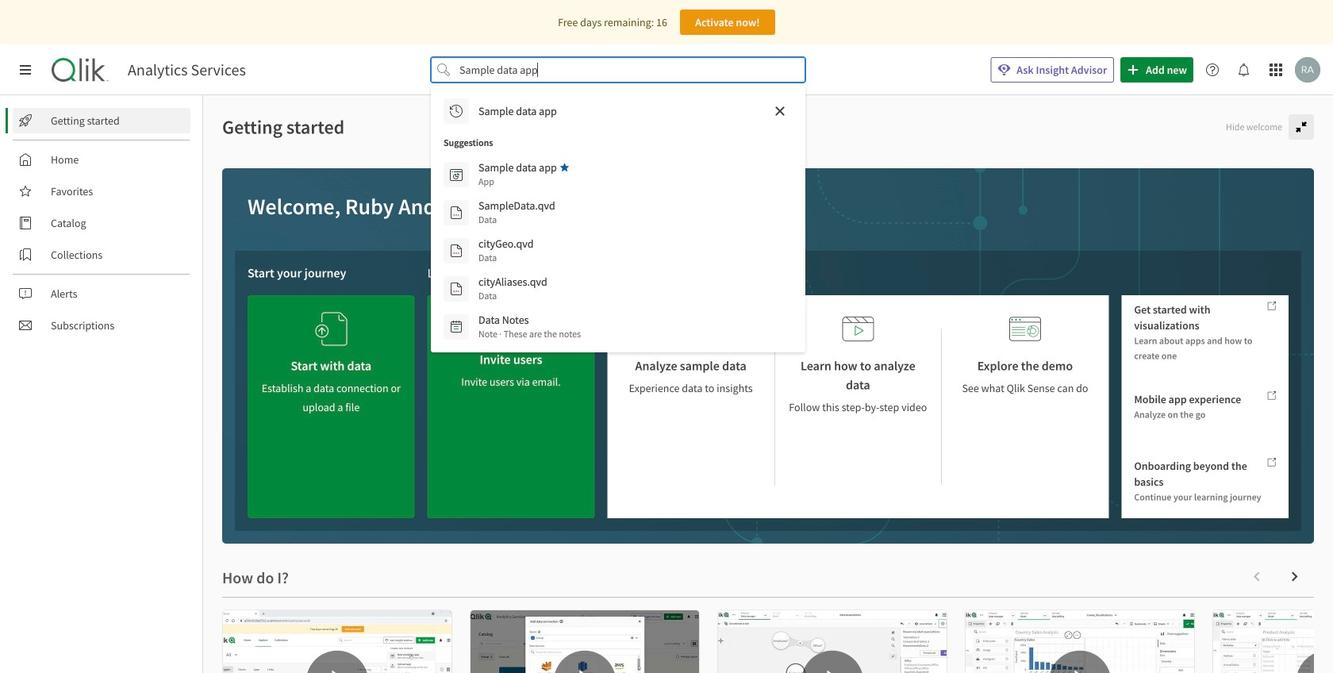 Task type: describe. For each thing, give the bounding box(es) containing it.
explore the demo image
[[1010, 308, 1041, 350]]

learn how to analyze data image
[[842, 308, 874, 350]]

citygeo.qvd element
[[479, 237, 534, 251]]

ruby anderson image
[[1295, 57, 1321, 83]]

sample data app element
[[479, 160, 557, 175]]

start with data image
[[315, 308, 347, 350]]

hide welcome image
[[1295, 121, 1308, 133]]

data notes element
[[479, 313, 529, 327]]

analytics services element
[[128, 60, 246, 79]]

close sidebar menu image
[[19, 63, 32, 76]]



Task type: vqa. For each thing, say whether or not it's contained in the screenshot.
last
no



Task type: locate. For each thing, give the bounding box(es) containing it.
Search for content text field
[[456, 57, 780, 83]]

analyze sample data image
[[675, 308, 707, 350]]

cityaliases.qvd element
[[479, 275, 548, 289]]

sampledata.qvd element
[[479, 198, 555, 213]]

main content
[[203, 95, 1333, 673]]

navigation pane element
[[0, 102, 202, 344]]

invite users image
[[495, 302, 527, 344]]

list box
[[437, 92, 799, 346]]

these are the notes element
[[479, 327, 581, 341]]



